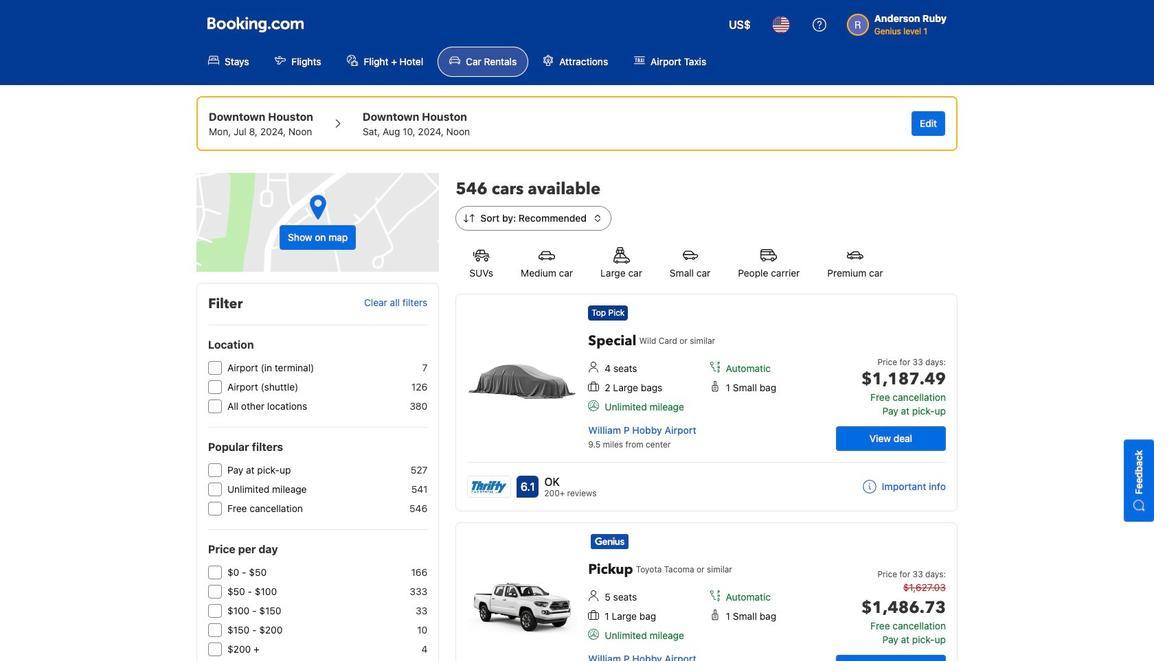 Task type: locate. For each thing, give the bounding box(es) containing it.
1 vertical spatial product card group
[[456, 523, 958, 662]]

1 product card group from the top
[[456, 294, 958, 512]]

skip to main content element
[[0, 0, 1154, 85]]

drop-off location element
[[363, 109, 470, 125]]

0 horizontal spatial group
[[209, 109, 313, 139]]

1 horizontal spatial group
[[363, 109, 470, 139]]

drop-off date element
[[363, 125, 470, 139]]

product card group
[[456, 294, 958, 512], [456, 523, 958, 662]]

group
[[209, 109, 313, 139], [363, 109, 470, 139]]

search summary element
[[197, 96, 958, 151]]

0 vertical spatial product card group
[[456, 294, 958, 512]]



Task type: describe. For each thing, give the bounding box(es) containing it.
pick-up date element
[[209, 125, 313, 139]]

2 product card group from the top
[[456, 523, 958, 662]]

1 group from the left
[[209, 109, 313, 139]]

2 group from the left
[[363, 109, 470, 139]]

pick-up location element
[[209, 109, 313, 125]]

supplied by rc - thrifty image
[[468, 477, 511, 497]]



Task type: vqa. For each thing, say whether or not it's contained in the screenshot.
group to the right
yes



